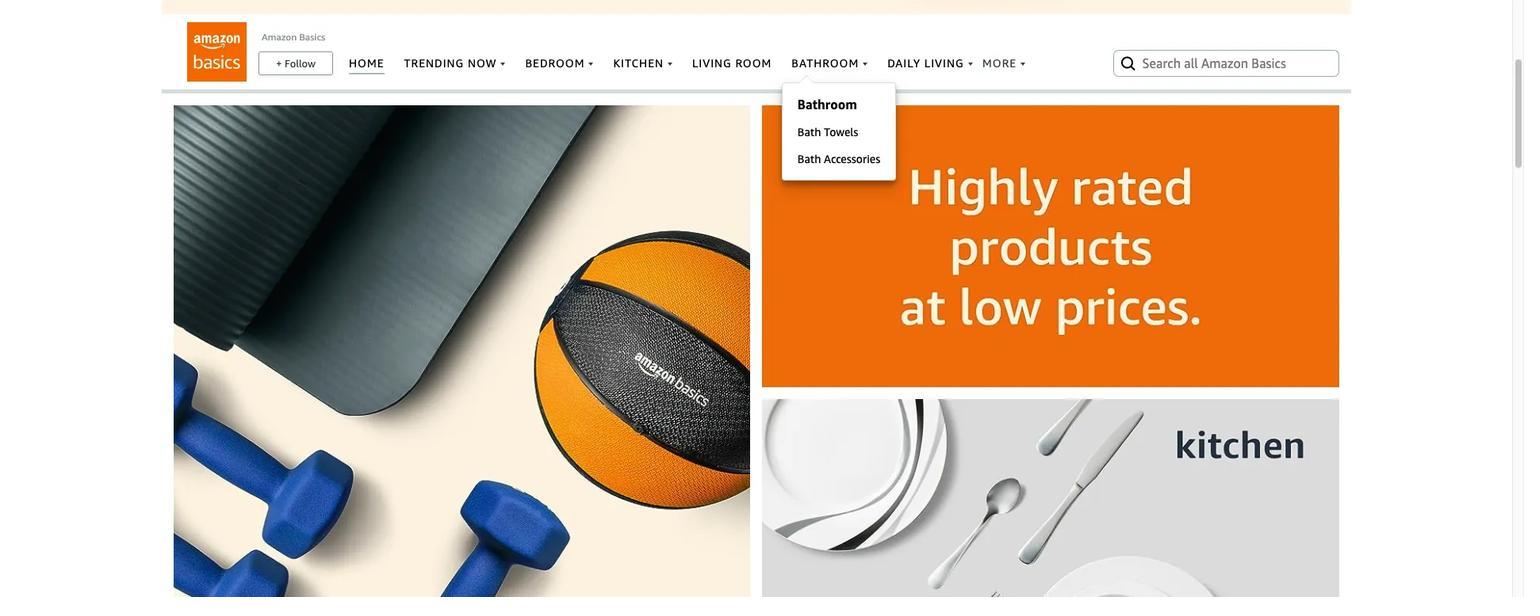 Task type: locate. For each thing, give the bounding box(es) containing it.
amazon basics logo image
[[187, 22, 247, 82]]

+ follow
[[276, 57, 316, 70]]

amazon basics link
[[262, 31, 325, 43]]

follow
[[285, 57, 316, 70]]

search image
[[1119, 54, 1138, 73]]



Task type: vqa. For each thing, say whether or not it's contained in the screenshot.
Search all Amazon Basics search box
yes



Task type: describe. For each thing, give the bounding box(es) containing it.
amazon basics
[[262, 31, 325, 43]]

Search all Amazon Basics search field
[[1142, 50, 1313, 77]]

+
[[276, 57, 282, 70]]

basics
[[299, 31, 325, 43]]

+ follow button
[[259, 52, 332, 75]]

amazon
[[262, 31, 297, 43]]



